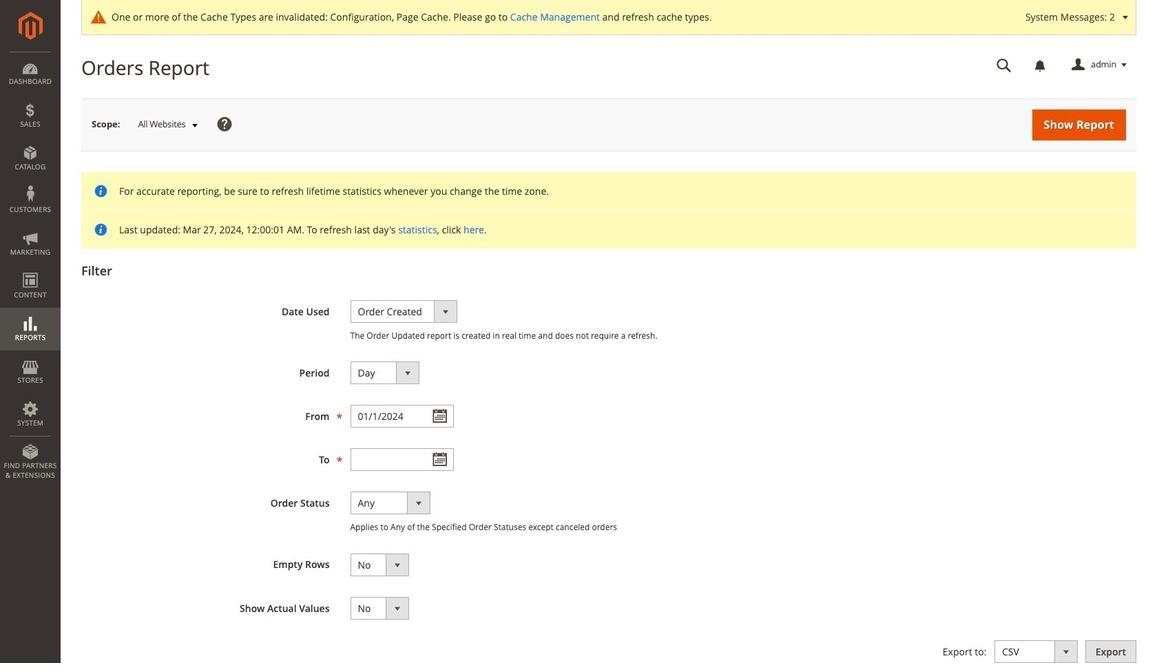 Task type: locate. For each thing, give the bounding box(es) containing it.
None text field
[[350, 405, 454, 428]]

None text field
[[988, 53, 1022, 77], [350, 449, 454, 472], [988, 53, 1022, 77], [350, 449, 454, 472]]

menu bar
[[0, 52, 61, 487]]



Task type: describe. For each thing, give the bounding box(es) containing it.
magento admin panel image
[[18, 12, 42, 40]]



